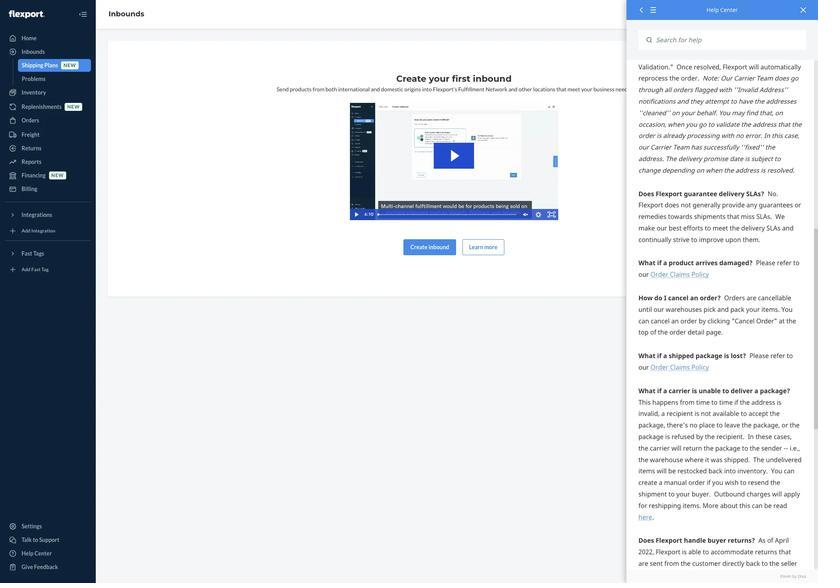 Task type: vqa. For each thing, say whether or not it's contained in the screenshot.
the topmost YOUR
yes



Task type: describe. For each thing, give the bounding box(es) containing it.
integration
[[31, 228, 55, 234]]

shipping
[[22, 62, 43, 69]]

feedback
[[34, 564, 58, 571]]

reports link
[[5, 156, 91, 168]]

new for replenishments
[[67, 104, 80, 110]]

0 vertical spatial help center
[[707, 6, 738, 14]]

elevio by dixa link
[[639, 574, 806, 580]]

talk
[[22, 537, 32, 544]]

tag
[[41, 267, 49, 273]]

add for add fast tag
[[22, 267, 30, 273]]

home
[[22, 35, 37, 42]]

1 vertical spatial inbounds
[[22, 48, 45, 55]]

into
[[422, 86, 432, 93]]

locations
[[533, 86, 556, 93]]

add for add integration
[[22, 228, 30, 234]]

elevio by dixa
[[781, 574, 806, 580]]

network
[[486, 86, 508, 93]]

meet
[[568, 86, 580, 93]]

tags
[[33, 250, 44, 257]]

learn more
[[469, 244, 498, 251]]

inventory link
[[5, 86, 91, 99]]

by
[[793, 574, 797, 580]]

create for your
[[396, 73, 427, 84]]

problems
[[22, 75, 46, 82]]

inbound inside create your first inbound send products from both international and domestic origins into flexport's fulfillment network and other locations that meet your business needs.
[[473, 73, 512, 84]]

create your first inbound send products from both international and domestic origins into flexport's fulfillment network and other locations that meet your business needs.
[[277, 73, 632, 93]]

business
[[594, 86, 615, 93]]

add integration link
[[5, 225, 91, 238]]

more
[[485, 244, 498, 251]]

freight link
[[5, 129, 91, 141]]

create inbound button
[[404, 239, 456, 255]]

talk to support
[[22, 537, 59, 544]]

fulfillment
[[458, 86, 485, 93]]

replenishments
[[22, 103, 62, 110]]

create for inbound
[[411, 244, 428, 251]]

that
[[557, 86, 567, 93]]

freight
[[22, 131, 40, 138]]

0 horizontal spatial help
[[22, 551, 33, 557]]

0 horizontal spatial center
[[35, 551, 52, 557]]

0 vertical spatial inbounds link
[[109, 10, 144, 18]]

returns link
[[5, 142, 91, 155]]

add fast tag link
[[5, 263, 91, 276]]

add integration
[[22, 228, 55, 234]]

learn
[[469, 244, 483, 251]]

international
[[338, 86, 370, 93]]

settings
[[22, 523, 42, 530]]



Task type: locate. For each thing, give the bounding box(es) containing it.
dixa
[[798, 574, 806, 580]]

0 vertical spatial new
[[64, 62, 76, 68]]

fast inside dropdown button
[[22, 250, 32, 257]]

learn more button
[[462, 239, 504, 255]]

fast left tag
[[31, 267, 40, 273]]

close navigation image
[[78, 10, 88, 19]]

0 vertical spatial create
[[396, 73, 427, 84]]

and left other
[[509, 86, 518, 93]]

Search search field
[[652, 30, 806, 50]]

shipping plans
[[22, 62, 58, 69]]

1 horizontal spatial help
[[707, 6, 719, 14]]

origins
[[405, 86, 421, 93]]

add inside add integration link
[[22, 228, 30, 234]]

both
[[326, 86, 337, 93]]

create inbound
[[411, 244, 449, 251]]

billing link
[[5, 183, 91, 196]]

0 horizontal spatial inbound
[[429, 244, 449, 251]]

from
[[313, 86, 325, 93]]

your
[[429, 73, 450, 84], [581, 86, 593, 93]]

plans
[[44, 62, 58, 69]]

fast left tags
[[22, 250, 32, 257]]

1 and from the left
[[371, 86, 380, 93]]

send
[[277, 86, 289, 93]]

your right meet
[[581, 86, 593, 93]]

1 horizontal spatial inbound
[[473, 73, 512, 84]]

inventory
[[22, 89, 46, 96]]

inbounds link
[[109, 10, 144, 18], [5, 46, 91, 58]]

integrations
[[22, 212, 52, 218]]

1 vertical spatial new
[[67, 104, 80, 110]]

new down reports link
[[51, 173, 64, 179]]

1 vertical spatial inbound
[[429, 244, 449, 251]]

0 vertical spatial inbound
[[473, 73, 512, 84]]

and left domestic
[[371, 86, 380, 93]]

1 vertical spatial center
[[35, 551, 52, 557]]

orders link
[[5, 114, 91, 127]]

center
[[721, 6, 738, 14], [35, 551, 52, 557]]

0 vertical spatial add
[[22, 228, 30, 234]]

needs.
[[616, 86, 632, 93]]

0 horizontal spatial your
[[429, 73, 450, 84]]

help center
[[707, 6, 738, 14], [22, 551, 52, 557]]

support
[[39, 537, 59, 544]]

0 vertical spatial help
[[707, 6, 719, 14]]

and
[[371, 86, 380, 93], [509, 86, 518, 93]]

center down talk to support
[[35, 551, 52, 557]]

1 vertical spatial create
[[411, 244, 428, 251]]

to
[[33, 537, 38, 544]]

other
[[519, 86, 532, 93]]

fast tags
[[22, 250, 44, 257]]

talk to support button
[[5, 534, 91, 547]]

0 vertical spatial your
[[429, 73, 450, 84]]

1 horizontal spatial help center
[[707, 6, 738, 14]]

financing
[[22, 172, 46, 179]]

create inside create your first inbound send products from both international and domestic origins into flexport's fulfillment network and other locations that meet your business needs.
[[396, 73, 427, 84]]

inbound inside "button"
[[429, 244, 449, 251]]

create inside "button"
[[411, 244, 428, 251]]

flexport's
[[433, 86, 457, 93]]

help
[[707, 6, 719, 14], [22, 551, 33, 557]]

1 horizontal spatial your
[[581, 86, 593, 93]]

inbound up network
[[473, 73, 512, 84]]

2 vertical spatial new
[[51, 173, 64, 179]]

help center link
[[5, 548, 91, 561]]

orders
[[22, 117, 39, 124]]

video element
[[350, 103, 558, 220]]

1 horizontal spatial inbounds link
[[109, 10, 144, 18]]

billing
[[22, 186, 37, 192]]

new for shipping plans
[[64, 62, 76, 68]]

give
[[22, 564, 33, 571]]

0 vertical spatial inbounds
[[109, 10, 144, 18]]

1 horizontal spatial center
[[721, 6, 738, 14]]

0 horizontal spatial and
[[371, 86, 380, 93]]

new for financing
[[51, 173, 64, 179]]

help up give
[[22, 551, 33, 557]]

problems link
[[18, 73, 91, 85]]

0 vertical spatial fast
[[22, 250, 32, 257]]

video thumbnail image
[[350, 103, 558, 220], [350, 103, 558, 220]]

inbound left learn
[[429, 244, 449, 251]]

0 horizontal spatial inbounds link
[[5, 46, 91, 58]]

0 horizontal spatial inbounds
[[22, 48, 45, 55]]

1 vertical spatial your
[[581, 86, 593, 93]]

add down fast tags
[[22, 267, 30, 273]]

center up search "search box"
[[721, 6, 738, 14]]

domestic
[[381, 86, 403, 93]]

settings link
[[5, 521, 91, 533]]

first
[[452, 73, 471, 84]]

1 vertical spatial help center
[[22, 551, 52, 557]]

help center down to
[[22, 551, 52, 557]]

1 horizontal spatial inbounds
[[109, 10, 144, 18]]

products
[[290, 86, 312, 93]]

new up orders link
[[67, 104, 80, 110]]

1 horizontal spatial and
[[509, 86, 518, 93]]

inbound
[[473, 73, 512, 84], [429, 244, 449, 251]]

new
[[64, 62, 76, 68], [67, 104, 80, 110], [51, 173, 64, 179]]

help up search "search box"
[[707, 6, 719, 14]]

2 and from the left
[[509, 86, 518, 93]]

give feedback button
[[5, 561, 91, 574]]

0 horizontal spatial help center
[[22, 551, 52, 557]]

add inside the add fast tag link
[[22, 267, 30, 273]]

inbounds
[[109, 10, 144, 18], [22, 48, 45, 55]]

add
[[22, 228, 30, 234], [22, 267, 30, 273]]

home link
[[5, 32, 91, 45]]

1 add from the top
[[22, 228, 30, 234]]

1 vertical spatial fast
[[31, 267, 40, 273]]

2 add from the top
[[22, 267, 30, 273]]

integrations button
[[5, 209, 91, 222]]

give feedback
[[22, 564, 58, 571]]

1 vertical spatial inbounds link
[[5, 46, 91, 58]]

1 vertical spatial add
[[22, 267, 30, 273]]

0 vertical spatial center
[[721, 6, 738, 14]]

create
[[396, 73, 427, 84], [411, 244, 428, 251]]

returns
[[22, 145, 41, 152]]

fast tags button
[[5, 248, 91, 260]]

reports
[[22, 158, 41, 165]]

elevio
[[781, 574, 792, 580]]

1 vertical spatial help
[[22, 551, 33, 557]]

add left the integration
[[22, 228, 30, 234]]

your up the flexport's on the top right
[[429, 73, 450, 84]]

fast
[[22, 250, 32, 257], [31, 267, 40, 273]]

help center up search "search box"
[[707, 6, 738, 14]]

add fast tag
[[22, 267, 49, 273]]

flexport logo image
[[9, 10, 45, 18]]

new right plans
[[64, 62, 76, 68]]



